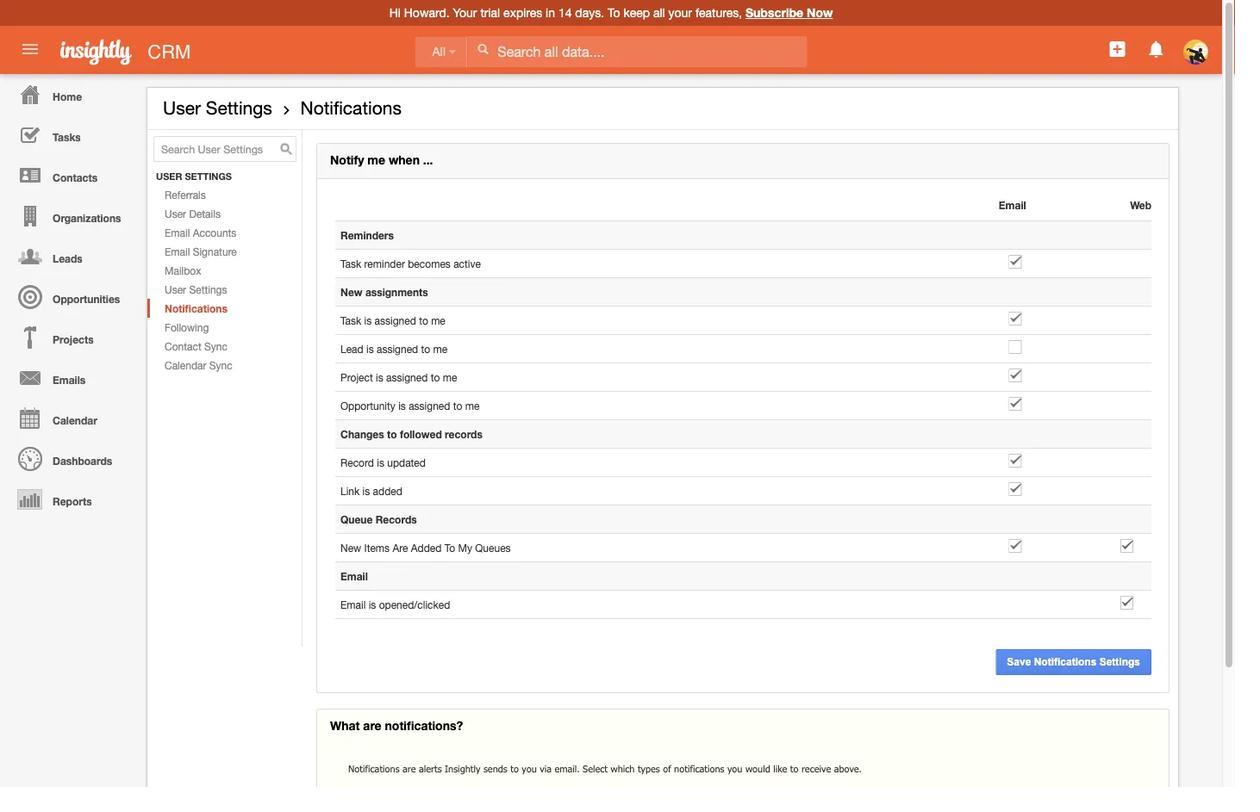 Task type: describe. For each thing, give the bounding box(es) containing it.
added
[[411, 542, 442, 554]]

would
[[746, 764, 770, 776]]

new items are added to my queues
[[341, 542, 511, 554]]

task is assigned to me
[[341, 315, 446, 327]]

link is added
[[341, 485, 402, 497]]

project
[[341, 372, 373, 384]]

queue
[[341, 514, 373, 526]]

0 vertical spatial user settings link
[[163, 97, 272, 119]]

contacts link
[[4, 155, 138, 196]]

task reminder becomes active
[[341, 258, 481, 270]]

1 vertical spatial user
[[165, 208, 186, 220]]

reminders
[[341, 229, 394, 241]]

records
[[445, 429, 483, 441]]

user settings referrals user details email accounts email signature mailbox user settings notifications following contact sync calendar sync
[[156, 171, 237, 372]]

dashboards
[[53, 455, 112, 467]]

receive
[[802, 764, 831, 776]]

2 vertical spatial user
[[165, 284, 186, 296]]

tasks link
[[4, 115, 138, 155]]

new assignments
[[341, 286, 428, 298]]

calendar inside navigation
[[53, 415, 97, 427]]

is for project
[[376, 372, 383, 384]]

keep
[[624, 6, 650, 20]]

0 vertical spatial notifications link
[[300, 97, 402, 119]]

me left when
[[367, 153, 385, 167]]

assignments
[[365, 286, 428, 298]]

what
[[330, 719, 360, 734]]

email accounts link
[[147, 223, 302, 242]]

insightly
[[445, 764, 481, 776]]

notify
[[330, 153, 364, 167]]

1 horizontal spatial to
[[608, 6, 620, 20]]

to up records
[[453, 400, 462, 412]]

save notifications settings button
[[996, 650, 1152, 676]]

assigned for project
[[386, 372, 428, 384]]

leads link
[[4, 236, 138, 277]]

is for link
[[363, 485, 370, 497]]

1 vertical spatial user settings link
[[147, 280, 302, 299]]

referrals
[[165, 189, 206, 201]]

emails
[[53, 374, 86, 386]]

like
[[773, 764, 787, 776]]

notifications inside "user settings referrals user details email accounts email signature mailbox user settings notifications following contact sync calendar sync"
[[165, 303, 227, 315]]

opportunity
[[341, 400, 396, 412]]

is for email
[[369, 599, 376, 611]]

assigned for opportunity
[[409, 400, 450, 412]]

accounts
[[193, 227, 237, 239]]

1 vertical spatial sync
[[209, 360, 232, 372]]

contact sync link
[[147, 337, 302, 356]]

crm
[[148, 41, 191, 63]]

all
[[653, 6, 665, 20]]

records
[[376, 514, 417, 526]]

emails link
[[4, 358, 138, 398]]

notify me when ...
[[330, 153, 433, 167]]

via
[[540, 764, 552, 776]]

select
[[583, 764, 608, 776]]

subscribe
[[746, 6, 804, 20]]

all
[[432, 45, 446, 59]]

email is opened/clicked
[[341, 599, 450, 611]]

now
[[807, 6, 833, 20]]

mailbox link
[[147, 261, 302, 280]]

new for new assignments
[[341, 286, 363, 298]]

notifications?
[[385, 719, 463, 734]]

howard.
[[404, 6, 450, 20]]

active
[[454, 258, 481, 270]]

lead
[[341, 343, 364, 355]]

me for project is assigned to me
[[443, 372, 457, 384]]

opened/clicked
[[379, 599, 450, 611]]

user details link
[[147, 204, 302, 223]]

sends
[[484, 764, 508, 776]]

changes to followed records
[[341, 429, 483, 441]]

all link
[[415, 37, 467, 68]]

leads
[[53, 253, 83, 265]]

Search all data.... text field
[[468, 36, 807, 67]]

settings inside "user settings referrals user details email accounts email signature mailbox user settings notifications following contact sync calendar sync"
[[189, 284, 227, 296]]

when
[[389, 153, 420, 167]]

lead is assigned to me
[[341, 343, 448, 355]]

to up the "opportunity is assigned to me"
[[431, 372, 440, 384]]

...
[[423, 153, 433, 167]]

following link
[[147, 318, 302, 337]]

save
[[1007, 657, 1031, 669]]

opportunities link
[[4, 277, 138, 317]]



Task type: vqa. For each thing, say whether or not it's contained in the screenshot.
All Opportunities
no



Task type: locate. For each thing, give the bounding box(es) containing it.
assigned up followed
[[409, 400, 450, 412]]

is left opened/clicked
[[369, 599, 376, 611]]

changes
[[341, 429, 384, 441]]

0 vertical spatial calendar
[[165, 360, 206, 372]]

task
[[341, 258, 361, 270], [341, 315, 361, 327]]

to
[[419, 315, 428, 327], [421, 343, 430, 355], [431, 372, 440, 384], [453, 400, 462, 412], [387, 429, 397, 441], [511, 764, 519, 776], [790, 764, 799, 776]]

record is updated
[[341, 457, 426, 469]]

0 horizontal spatial are
[[363, 719, 382, 734]]

1 vertical spatial new
[[341, 542, 361, 554]]

1 horizontal spatial you
[[728, 764, 743, 776]]

task up lead
[[341, 315, 361, 327]]

me up the project is assigned to me
[[433, 343, 448, 355]]

14
[[559, 6, 572, 20]]

me up lead is assigned to me
[[431, 315, 446, 327]]

reminder
[[364, 258, 405, 270]]

me for opportunity is assigned to me
[[465, 400, 480, 412]]

details
[[189, 208, 221, 220]]

email signature link
[[147, 242, 302, 261]]

user settings link
[[163, 97, 272, 119], [147, 280, 302, 299]]

home
[[53, 91, 82, 103]]

navigation containing home
[[0, 74, 138, 520]]

which
[[611, 764, 635, 776]]

types
[[638, 764, 660, 776]]

notifications up following
[[165, 303, 227, 315]]

email.
[[555, 764, 580, 776]]

are
[[393, 542, 408, 554]]

notifications right the save
[[1034, 657, 1097, 669]]

me up records
[[465, 400, 480, 412]]

organizations link
[[4, 196, 138, 236]]

calendar inside "user settings referrals user details email accounts email signature mailbox user settings notifications following contact sync calendar sync"
[[165, 360, 206, 372]]

new for new items are added to my queues
[[341, 542, 361, 554]]

to left followed
[[387, 429, 397, 441]]

you
[[522, 764, 537, 776], [728, 764, 743, 776]]

me for lead is assigned to me
[[433, 343, 448, 355]]

user settings link down email signature link
[[147, 280, 302, 299]]

is right the record on the bottom
[[377, 457, 384, 469]]

is right the 'project'
[[376, 372, 383, 384]]

to up the project is assigned to me
[[421, 343, 430, 355]]

me for task is assigned to me
[[431, 315, 446, 327]]

user down mailbox
[[165, 284, 186, 296]]

new left assignments
[[341, 286, 363, 298]]

projects
[[53, 334, 94, 346]]

reports
[[53, 496, 92, 508]]

to
[[608, 6, 620, 20], [445, 542, 455, 554]]

me up the "opportunity is assigned to me"
[[443, 372, 457, 384]]

None checkbox
[[1009, 255, 1022, 269], [1009, 454, 1022, 468], [1121, 540, 1134, 554], [1121, 597, 1134, 610], [1009, 255, 1022, 269], [1009, 454, 1022, 468], [1121, 540, 1134, 554], [1121, 597, 1134, 610]]

2 new from the top
[[341, 542, 361, 554]]

notifications inside button
[[1034, 657, 1097, 669]]

opportunities
[[53, 293, 120, 305]]

updated
[[387, 457, 426, 469]]

to left keep
[[608, 6, 620, 20]]

2 task from the top
[[341, 315, 361, 327]]

new left items
[[341, 542, 361, 554]]

1 horizontal spatial are
[[403, 764, 416, 776]]

task down reminders
[[341, 258, 361, 270]]

hi howard. your trial expires in 14 days. to keep all your features, subscribe now
[[389, 6, 833, 20]]

me
[[367, 153, 385, 167], [431, 315, 446, 327], [433, 343, 448, 355], [443, 372, 457, 384], [465, 400, 480, 412]]

followed
[[400, 429, 442, 441]]

notifications
[[674, 764, 725, 776]]

notifications down what are notifications?
[[348, 764, 400, 776]]

your
[[453, 6, 477, 20]]

0 vertical spatial settings
[[206, 97, 272, 119]]

hi
[[389, 6, 401, 20]]

in
[[546, 6, 555, 20]]

are for notifications
[[403, 764, 416, 776]]

task for task is assigned to me
[[341, 315, 361, 327]]

is for record
[[377, 457, 384, 469]]

0 horizontal spatial you
[[522, 764, 537, 776]]

assigned up lead is assigned to me
[[375, 315, 416, 327]]

user
[[156, 171, 182, 182]]

signature
[[193, 246, 237, 258]]

is for opportunity
[[398, 400, 406, 412]]

1 vertical spatial to
[[445, 542, 455, 554]]

0 vertical spatial new
[[341, 286, 363, 298]]

to down assignments
[[419, 315, 428, 327]]

assigned up the "opportunity is assigned to me"
[[386, 372, 428, 384]]

0 vertical spatial task
[[341, 258, 361, 270]]

user settings
[[163, 97, 272, 119]]

items
[[364, 542, 390, 554]]

0 vertical spatial to
[[608, 6, 620, 20]]

is down new assignments in the top of the page
[[364, 315, 372, 327]]

becomes
[[408, 258, 451, 270]]

user
[[163, 97, 201, 119], [165, 208, 186, 220], [165, 284, 186, 296]]

projects link
[[4, 317, 138, 358]]

0 horizontal spatial to
[[445, 542, 455, 554]]

are left alerts
[[403, 764, 416, 776]]

Search User Settings text field
[[153, 136, 297, 162]]

notifications
[[300, 97, 402, 119], [165, 303, 227, 315], [1034, 657, 1097, 669], [348, 764, 400, 776]]

sync down contact sync link
[[209, 360, 232, 372]]

1 horizontal spatial calendar
[[165, 360, 206, 372]]

is right "link" on the bottom of page
[[363, 485, 370, 497]]

queues
[[475, 542, 511, 554]]

navigation
[[0, 74, 138, 520]]

your
[[669, 6, 692, 20]]

subscribe now link
[[746, 6, 833, 20]]

of
[[663, 764, 671, 776]]

days.
[[575, 6, 604, 20]]

1 vertical spatial calendar
[[53, 415, 97, 427]]

calendar down contact
[[165, 360, 206, 372]]

is right lead
[[366, 343, 374, 355]]

you left would
[[728, 764, 743, 776]]

1 vertical spatial task
[[341, 315, 361, 327]]

opportunity is assigned to me
[[341, 400, 480, 412]]

user down referrals
[[165, 208, 186, 220]]

trial
[[481, 6, 500, 20]]

user settings link up search user settings text box on the left
[[163, 97, 272, 119]]

are right what
[[363, 719, 382, 734]]

notifications link
[[300, 97, 402, 119], [147, 299, 302, 318]]

white image
[[477, 43, 489, 55]]

settings
[[185, 171, 232, 182]]

is for task
[[364, 315, 372, 327]]

1 vertical spatial are
[[403, 764, 416, 776]]

save notifications settings
[[1007, 657, 1141, 669]]

organizations
[[53, 212, 121, 224]]

settings inside button
[[1100, 657, 1141, 669]]

0 vertical spatial are
[[363, 719, 382, 734]]

queue records
[[341, 514, 417, 526]]

features,
[[696, 6, 742, 20]]

assigned for task
[[375, 315, 416, 327]]

calendar link
[[4, 398, 138, 439]]

0 vertical spatial user
[[163, 97, 201, 119]]

alerts
[[419, 764, 442, 776]]

record
[[341, 457, 374, 469]]

user down crm
[[163, 97, 201, 119]]

assigned
[[375, 315, 416, 327], [377, 343, 418, 355], [386, 372, 428, 384], [409, 400, 450, 412]]

1 vertical spatial notifications link
[[147, 299, 302, 318]]

calendar sync link
[[147, 356, 302, 375]]

0 vertical spatial sync
[[204, 341, 228, 353]]

2 you from the left
[[728, 764, 743, 776]]

contacts
[[53, 172, 97, 184]]

to left my
[[445, 542, 455, 554]]

tasks
[[53, 131, 81, 143]]

notifications are alerts insightly sends to you via email. select which types of notifications you would like to receive above.
[[348, 764, 862, 776]]

is for lead
[[366, 343, 374, 355]]

2 vertical spatial settings
[[1100, 657, 1141, 669]]

assigned for lead
[[377, 343, 418, 355]]

1 vertical spatial settings
[[189, 284, 227, 296]]

added
[[373, 485, 402, 497]]

contact
[[165, 341, 201, 353]]

link
[[341, 485, 360, 497]]

to right the like
[[790, 764, 799, 776]]

to right sends
[[511, 764, 519, 776]]

my
[[458, 542, 472, 554]]

calendar
[[165, 360, 206, 372], [53, 415, 97, 427]]

is
[[364, 315, 372, 327], [366, 343, 374, 355], [376, 372, 383, 384], [398, 400, 406, 412], [377, 457, 384, 469], [363, 485, 370, 497], [369, 599, 376, 611]]

notifications link down the mailbox 'link'
[[147, 299, 302, 318]]

1 task from the top
[[341, 258, 361, 270]]

web
[[1130, 199, 1152, 211]]

0 horizontal spatial calendar
[[53, 415, 97, 427]]

task for task reminder becomes active
[[341, 258, 361, 270]]

referrals link
[[147, 185, 302, 204]]

dashboards link
[[4, 439, 138, 479]]

reports link
[[4, 479, 138, 520]]

are for what
[[363, 719, 382, 734]]

assigned up the project is assigned to me
[[377, 343, 418, 355]]

notifications image
[[1146, 39, 1167, 59]]

sync
[[204, 341, 228, 353], [209, 360, 232, 372]]

is down the project is assigned to me
[[398, 400, 406, 412]]

mailbox
[[165, 265, 201, 277]]

following
[[165, 322, 209, 334]]

1 you from the left
[[522, 764, 537, 776]]

1 new from the top
[[341, 286, 363, 298]]

calendar up dashboards link
[[53, 415, 97, 427]]

None checkbox
[[1009, 312, 1022, 326], [1009, 341, 1022, 354], [1009, 369, 1022, 383], [1009, 397, 1022, 411], [1009, 483, 1022, 497], [1009, 540, 1022, 554], [1009, 312, 1022, 326], [1009, 341, 1022, 354], [1009, 369, 1022, 383], [1009, 397, 1022, 411], [1009, 483, 1022, 497], [1009, 540, 1022, 554]]

notifications up notify
[[300, 97, 402, 119]]

email
[[999, 199, 1026, 211], [165, 227, 190, 239], [165, 246, 190, 258], [341, 571, 368, 583], [341, 599, 366, 611]]

expires
[[504, 6, 542, 20]]

sync up calendar sync link
[[204, 341, 228, 353]]

notifications link up notify
[[300, 97, 402, 119]]

you left via
[[522, 764, 537, 776]]



